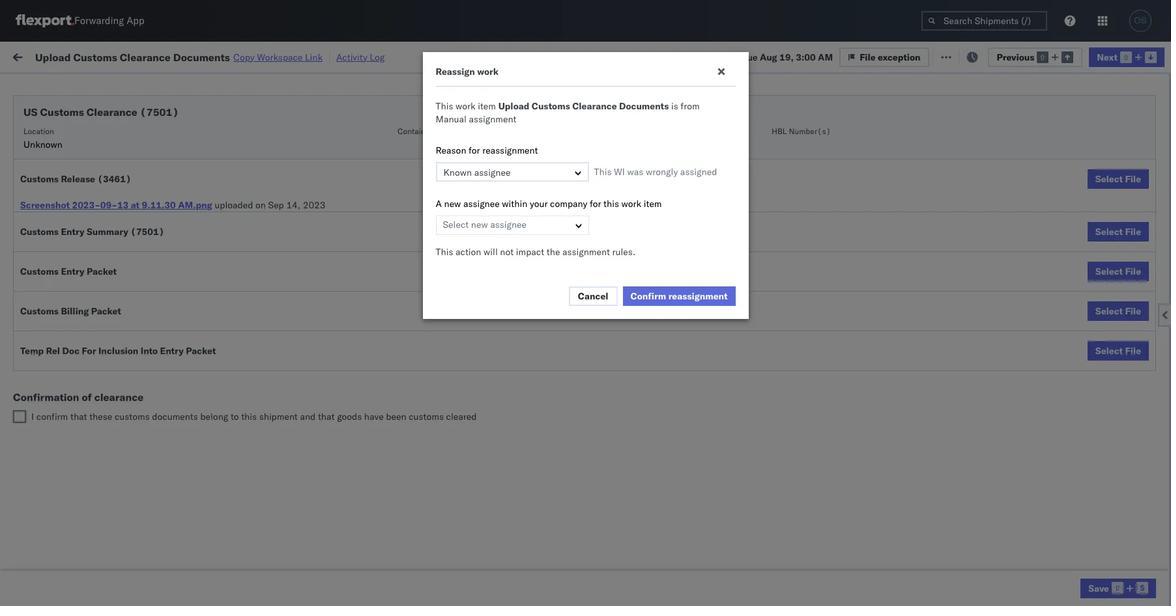 Task type: vqa. For each thing, say whether or not it's contained in the screenshot.
Vandelay vandelay
no



Task type: describe. For each thing, give the bounding box(es) containing it.
link
[[305, 51, 323, 63]]

cleared
[[446, 411, 477, 423]]

1 hlxu6269489, from the top
[[872, 130, 939, 142]]

los for fifth schedule pickup from los angeles, ca 'link' from the bottom of the page
[[123, 152, 137, 164]]

2022 for 3rd schedule pickup from los angeles, ca 'link'
[[302, 245, 324, 257]]

filtered
[[13, 80, 45, 92]]

select file button for customs entry summary (7501)
[[1088, 222, 1149, 242]]

this for this wi was wrongly assigned
[[594, 166, 612, 178]]

1 vertical spatial item
[[644, 198, 662, 210]]

est, for 23,
[[248, 360, 268, 372]]

flex id
[[699, 106, 723, 116]]

select file for customs billing packet
[[1096, 306, 1141, 317]]

Search Work text field
[[732, 47, 875, 66]]

clearance inside this work item upload customs clearance documents is from manual assignment
[[572, 100, 617, 112]]

8 resize handle column header from the left
[[866, 101, 881, 607]]

temp rel doc for inclusion into entry packet
[[20, 345, 216, 357]]

7 ocean fcl from the top
[[399, 303, 445, 314]]

8 flex- from the top
[[720, 331, 748, 343]]

activity log
[[336, 51, 385, 63]]

container(s)
[[398, 126, 446, 136]]

ceau7522281, for 3rd schedule pickup from los angeles, ca button from the bottom
[[803, 245, 870, 257]]

summary
[[87, 226, 128, 238]]

1 vertical spatial on
[[255, 199, 266, 211]]

known
[[444, 167, 472, 179]]

file for customs entry summary (7501)
[[1125, 226, 1141, 238]]

1 schedule pickup from los angeles, ca button from the top
[[30, 152, 185, 179]]

abcdefg78456546 for 2:59 am est, dec 14, 2022
[[888, 331, 975, 343]]

1 ceau7522281, from the top
[[803, 130, 870, 142]]

5 flex-1846748 from the top
[[720, 245, 787, 257]]

2023 for 8:30 pm est, jan 30, 2023
[[303, 561, 326, 573]]

angeles, for confirm pickup from los angeles, ca link
[[135, 353, 170, 365]]

sep
[[268, 199, 284, 211]]

reassignment inside confirm reassignment button
[[669, 291, 728, 302]]

jan for 13,
[[271, 417, 286, 429]]

2 vertical spatial for
[[590, 198, 601, 210]]

5 1846748 from the top
[[748, 245, 787, 257]]

759 at risk
[[240, 51, 285, 62]]

9.11.30
[[142, 199, 176, 211]]

3 5, from the top
[[291, 217, 299, 228]]

pickup for 3rd schedule pickup from los angeles, ca 'link'
[[71, 238, 99, 250]]

4 ocean fcl from the top
[[399, 217, 445, 228]]

customs left billing at the left
[[20, 306, 59, 317]]

wi
[[614, 166, 625, 178]]

from inside this work item upload customs clearance documents is from manual assignment
[[681, 100, 700, 112]]

manual
[[436, 113, 467, 125]]

confirm delivery link
[[30, 388, 99, 401]]

ceau7522281, hlxu6269489, hlxu8034992 for fifth schedule pickup from los angeles, ca 'link' from the bottom of the page
[[803, 159, 1005, 171]]

file for temp rel doc for inclusion into entry packet
[[1125, 345, 1141, 357]]

confirm for confirm delivery
[[30, 388, 63, 400]]

1 schedule delivery appointment from the top
[[30, 130, 160, 142]]

select for customs release (3461)
[[1096, 173, 1123, 185]]

work for this
[[456, 100, 476, 112]]

fcl for second schedule delivery appointment link from the bottom of the page
[[428, 331, 445, 343]]

30,
[[287, 561, 301, 573]]

select file for customs entry packet
[[1096, 266, 1141, 278]]

8 ocean fcl from the top
[[399, 331, 445, 343]]

name
[[507, 106, 528, 116]]

5 flex- from the top
[[720, 245, 748, 257]]

forwarding app link
[[16, 14, 144, 27]]

integration test account - karl lagerfeld
[[568, 561, 738, 573]]

1 ceau7522281, hlxu6269489, hlxu8034992 from the top
[[803, 130, 1005, 142]]

upload for upload customs clearance documents copy workspace link
[[35, 51, 71, 64]]

belong
[[200, 411, 228, 423]]

select for customs entry summary (7501)
[[1096, 226, 1123, 238]]

2 resize handle column header from the left
[[331, 101, 347, 607]]

from for 3rd schedule pickup from los angeles, ca 'link'
[[101, 238, 120, 250]]

mode
[[399, 106, 419, 116]]

documents
[[152, 411, 198, 423]]

these
[[89, 411, 112, 423]]

2 schedule pickup from los angeles, ca button from the top
[[30, 180, 185, 208]]

0 horizontal spatial reassignment
[[482, 145, 538, 156]]

save
[[1089, 583, 1109, 595]]

2023 for 2:59 am est, jan 13, 2023
[[304, 417, 327, 429]]

for
[[82, 345, 96, 357]]

1 customs from the left
[[115, 411, 150, 423]]

edt, for 3rd schedule pickup from los angeles, ca 'link'
[[249, 245, 269, 257]]

assignee for select
[[490, 219, 527, 231]]

1 that from the left
[[70, 411, 87, 423]]

am for second schedule delivery appointment link from the bottom of the page
[[232, 331, 247, 343]]

schedule for fourth schedule pickup from los angeles, ca 'link' from the bottom of the page
[[30, 181, 69, 193]]

4 1846748 from the top
[[748, 217, 787, 228]]

13,
[[288, 417, 302, 429]]

customs up the customs billing packet
[[20, 266, 59, 278]]

11 resize handle column header from the left
[[1148, 101, 1163, 607]]

os button
[[1126, 6, 1156, 36]]

1 vertical spatial this
[[241, 411, 257, 423]]

5 resize handle column header from the left
[[546, 101, 562, 607]]

1 horizontal spatial file exception
[[948, 51, 1009, 62]]

confirm pickup from los angeles, ca
[[30, 353, 170, 378]]

4 flex- from the top
[[720, 217, 748, 228]]

lhuu7894563, uetu5238478 for 2:59 am est, dec 14, 2022
[[803, 331, 936, 343]]

delivery for first schedule delivery appointment link
[[71, 130, 104, 142]]

entry for packet
[[61, 266, 84, 278]]

forwarding app
[[74, 15, 144, 27]]

4 appointment from the top
[[107, 560, 160, 572]]

flex id button
[[692, 104, 783, 117]]

1 fcl from the top
[[428, 131, 445, 142]]

3 ocean fcl from the top
[[399, 188, 445, 200]]

upload customs clearance documents
[[30, 267, 143, 292]]

customs release (3461)
[[20, 173, 131, 185]]

schedule for 4th schedule pickup from los angeles, ca 'link'
[[30, 296, 69, 307]]

is
[[671, 100, 678, 112]]

6 flex-1846748 from the top
[[720, 274, 787, 286]]

205 on track
[[300, 51, 353, 62]]

angeles, for 5th schedule pickup from los angeles, ca 'link'
[[140, 410, 176, 422]]

confirm for confirm reassignment
[[631, 291, 666, 302]]

confirm pickup from los angeles, ca link
[[30, 352, 185, 378]]

from for fifth schedule pickup from los angeles, ca 'link' from the bottom of the page
[[101, 152, 120, 164]]

3 1846748 from the top
[[748, 188, 787, 200]]

this for this work item upload customs clearance documents is from manual assignment
[[436, 100, 453, 112]]

jan for 30,
[[270, 561, 285, 573]]

select file button for customs billing packet
[[1088, 302, 1149, 321]]

confirm delivery
[[30, 388, 99, 400]]

schedule for 3rd schedule delivery appointment link from the bottom
[[30, 216, 69, 228]]

reason for reassignment
[[436, 145, 538, 156]]

edt, for fourth schedule pickup from los angeles, ca 'link' from the bottom of the page
[[249, 188, 269, 200]]

205
[[300, 51, 317, 62]]

customs billing packet
[[20, 306, 121, 317]]

am for fifth schedule pickup from los angeles, ca 'link' from the bottom of the page
[[232, 159, 247, 171]]

2 schedule delivery appointment link from the top
[[30, 215, 160, 228]]

1 vertical spatial 14,
[[290, 331, 304, 343]]

11 ocean fcl from the top
[[399, 561, 445, 573]]

next
[[1097, 51, 1118, 63]]

flex-2130384
[[720, 561, 787, 573]]

schedule for 5th schedule pickup from los angeles, ca 'link'
[[30, 410, 69, 422]]

3 appointment from the top
[[107, 331, 160, 343]]

1 horizontal spatial exception
[[966, 51, 1009, 62]]

10 resize handle column header from the left
[[1113, 101, 1129, 607]]

2:59 am est, dec 14, 2022
[[210, 331, 329, 343]]

my
[[13, 47, 34, 66]]

2 flex- from the top
[[720, 159, 748, 171]]

1 schedule pickup from los angeles, ca link from the top
[[30, 152, 185, 178]]

Search Shipments (/) text field
[[922, 11, 1047, 31]]

hlxu8034992 for fifth schedule pickup from los angeles, ca 'link' from the bottom of the page
[[941, 159, 1005, 171]]

have
[[364, 411, 384, 423]]

1 1846748 from the top
[[748, 131, 787, 142]]

3 2:59 am edt, nov 5, 2022 from the top
[[210, 217, 324, 228]]

8:30 pm est, jan 30, 2023
[[210, 561, 326, 573]]

account
[[635, 561, 670, 573]]

1 resize handle column header from the left
[[186, 101, 202, 607]]

2 vertical spatial packet
[[186, 345, 216, 357]]

pm for 7:00
[[232, 360, 246, 372]]

action
[[456, 246, 481, 258]]

4 schedule delivery appointment from the top
[[30, 560, 160, 572]]

2:59 for second schedule delivery appointment link from the bottom of the page
[[210, 331, 230, 343]]

ceau7522281, for fifth schedule pickup from los angeles, ca button from the bottom
[[803, 159, 870, 171]]

your
[[530, 198, 548, 210]]

3 schedule delivery appointment from the top
[[30, 331, 160, 343]]

screenshot
[[20, 199, 70, 211]]

4 schedule delivery appointment button from the top
[[30, 560, 160, 574]]

1 horizontal spatial omkar
[[1051, 217, 1078, 228]]

1 1889466 from the top
[[748, 303, 787, 314]]

risk
[[270, 51, 285, 62]]

confirm reassignment
[[631, 291, 728, 302]]

am.png
[[178, 199, 212, 211]]

fcl for upload customs clearance documents link
[[428, 274, 445, 286]]

clearance for us customs clearance (7501)
[[87, 106, 137, 119]]

2 flex-1846748 from the top
[[720, 159, 787, 171]]

progress
[[204, 80, 237, 90]]

my work
[[13, 47, 71, 66]]

packet for customs billing packet
[[91, 306, 121, 317]]

los for 3rd schedule pickup from los angeles, ca 'link'
[[123, 238, 137, 250]]

6 1846748 from the top
[[748, 274, 787, 286]]

los for fourth schedule pickup from los angeles, ca 'link' from the bottom of the page
[[123, 181, 137, 193]]

7 flex- from the top
[[720, 303, 748, 314]]

2:59 am est, jan 13, 2023
[[210, 417, 327, 429]]

am for 5th schedule pickup from los angeles, ca 'link'
[[232, 417, 247, 429]]

pickup for confirm pickup from los angeles, ca link
[[66, 353, 94, 365]]

customs up the 'screenshot'
[[20, 173, 59, 185]]

from for 4th schedule pickup from los angeles, ca 'link'
[[101, 296, 120, 307]]

4 fcl from the top
[[428, 217, 445, 228]]

1 horizontal spatial assignment
[[563, 246, 610, 258]]

3 resize handle column header from the left
[[377, 101, 392, 607]]

1 flex-1846748 from the top
[[720, 131, 787, 142]]

schedule pickup from los angeles, ca for fifth schedule pickup from los angeles, ca 'link' from the bottom of the page
[[30, 152, 176, 177]]

nov for 3rd schedule pickup from los angeles, ca 'link'
[[272, 245, 289, 257]]

2 ocean fcl from the top
[[399, 159, 445, 171]]

confirm
[[36, 411, 68, 423]]

3 nov from the top
[[272, 217, 289, 228]]

angeles, for 4th schedule pickup from los angeles, ca 'link'
[[140, 296, 176, 307]]

9 ocean fcl from the top
[[399, 360, 445, 372]]

uetu5238478 for 2:59 am est, dec 14, 2022
[[873, 331, 936, 343]]

due aug 19, 3:00 am
[[741, 51, 833, 63]]

log
[[370, 51, 385, 63]]

confirm for confirm pickup from los angeles, ca
[[30, 353, 63, 365]]

2 schedule pickup from los angeles, ca link from the top
[[30, 180, 185, 206]]

select file button for customs release (3461)
[[1088, 169, 1149, 189]]

uploaded
[[215, 199, 253, 211]]

edt, for fifth schedule pickup from los angeles, ca 'link' from the bottom of the page
[[249, 159, 269, 171]]

pm for 8:30
[[232, 561, 246, 573]]

select file button for temp rel doc for inclusion into entry packet
[[1088, 342, 1149, 361]]

3 edt, from the top
[[249, 217, 269, 228]]

7 resize handle column header from the left
[[781, 101, 797, 607]]

10 flex- from the top
[[720, 561, 748, 573]]

5 schedule pickup from los angeles, ca button from the top
[[30, 410, 185, 437]]

into
[[141, 345, 158, 357]]

-
[[672, 561, 678, 573]]

item inside this work item upload customs clearance documents is from manual assignment
[[478, 100, 496, 112]]

hlxu8034992 for 3rd schedule pickup from los angeles, ca 'link'
[[941, 245, 1005, 257]]

zimu3048342
[[888, 561, 950, 573]]

blocked,
[[160, 80, 193, 90]]

1 hlxu8034992 from the top
[[941, 130, 1005, 142]]

6 ocean fcl from the top
[[399, 274, 445, 286]]

workitem button
[[8, 104, 189, 117]]

numbers
[[803, 111, 835, 121]]

select file button for customs entry packet
[[1088, 262, 1149, 282]]

batch
[[1098, 51, 1123, 62]]

hlxu6269489, for fifth schedule pickup from los angeles, ca button from the bottom
[[872, 159, 939, 171]]

4 flex-1846748 from the top
[[720, 217, 787, 228]]

i confirm that these customs documents belong to this shipment and that goods have been customs cleared
[[31, 411, 477, 423]]

us
[[23, 106, 38, 119]]

import work
[[111, 51, 165, 62]]

temp
[[20, 345, 44, 357]]

9 resize handle column header from the left
[[1029, 101, 1044, 607]]

los for confirm pickup from los angeles, ca link
[[118, 353, 132, 365]]

1 flex-1889466 from the top
[[720, 303, 787, 314]]

nov for fourth schedule pickup from los angeles, ca 'link' from the bottom of the page
[[272, 188, 289, 200]]

in
[[195, 80, 202, 90]]

cancel button
[[569, 287, 618, 306]]

customs up ready
[[73, 51, 117, 64]]

confirm reassignment button
[[623, 287, 736, 306]]

shipment
[[259, 411, 298, 423]]

2 schedule delivery appointment button from the top
[[30, 215, 160, 230]]

test123456 for fifth schedule pickup from los angeles, ca 'link' from the bottom of the page
[[888, 159, 943, 171]]

reassign
[[436, 66, 475, 78]]

assigned
[[680, 166, 717, 178]]

id
[[715, 106, 723, 116]]

pickup for fifth schedule pickup from los angeles, ca 'link' from the bottom of the page
[[71, 152, 99, 164]]

batch action button
[[1078, 47, 1163, 66]]

1 schedule delivery appointment button from the top
[[30, 129, 160, 144]]

from for confirm pickup from los angeles, ca link
[[96, 353, 115, 365]]

(3461)
[[97, 173, 131, 185]]

import
[[111, 51, 140, 62]]

flex
[[699, 106, 713, 116]]

(7501) for customs entry summary (7501)
[[130, 226, 164, 238]]

2023-
[[72, 199, 100, 211]]

2 vertical spatial entry
[[160, 345, 184, 357]]

0 vertical spatial 14,
[[286, 199, 301, 211]]



Task type: locate. For each thing, give the bounding box(es) containing it.
14, up 23,
[[290, 331, 304, 343]]

confirm up confirm
[[30, 388, 63, 400]]

0 vertical spatial reassignment
[[482, 145, 538, 156]]

ca down i
[[30, 423, 42, 435]]

edt,
[[249, 159, 269, 171], [249, 188, 269, 200], [249, 217, 269, 228], [249, 245, 269, 257]]

los inside confirm pickup from los angeles, ca
[[118, 353, 132, 365]]

delivery
[[71, 130, 104, 142], [71, 216, 104, 228], [71, 331, 104, 343], [66, 388, 99, 400], [71, 560, 104, 572]]

3 schedule delivery appointment link from the top
[[30, 330, 160, 343]]

2:59 for 3rd schedule pickup from los angeles, ca 'link'
[[210, 245, 230, 257]]

los left the into
[[118, 353, 132, 365]]

2 customs from the left
[[409, 411, 444, 423]]

2 schedule delivery appointment from the top
[[30, 216, 160, 228]]

2023 right 13, at the left of the page
[[304, 417, 327, 429]]

est, left 30,
[[248, 561, 268, 573]]

2 abcdefg78456546 from the top
[[888, 360, 975, 372]]

customs up billing at the left
[[62, 267, 99, 279]]

2 ceau7522281, from the top
[[803, 159, 870, 171]]

2:59
[[210, 159, 230, 171], [210, 188, 230, 200], [210, 217, 230, 228], [210, 245, 230, 257], [210, 331, 230, 343], [210, 417, 230, 429]]

delivery inside button
[[66, 388, 99, 400]]

dec for 14,
[[271, 331, 288, 343]]

customs right name
[[532, 100, 570, 112]]

assignee down reason for reassignment
[[474, 167, 511, 179]]

0 vertical spatial assignment
[[469, 113, 516, 125]]

2:59 for fifth schedule pickup from los angeles, ca 'link' from the bottom of the page
[[210, 159, 230, 171]]

this inside this work item upload customs clearance documents is from manual assignment
[[436, 100, 453, 112]]

new up the action
[[471, 219, 488, 231]]

0 vertical spatial this
[[436, 100, 453, 112]]

delivery for 3rd schedule delivery appointment link from the bottom
[[71, 216, 104, 228]]

customs right been
[[409, 411, 444, 423]]

clearance for upload customs clearance documents copy workspace link
[[120, 51, 171, 64]]

0 vertical spatial lhuu7894563,
[[803, 331, 870, 343]]

pickup
[[71, 152, 99, 164], [71, 181, 99, 193], [71, 238, 99, 250], [71, 296, 99, 307], [66, 353, 94, 365], [71, 410, 99, 422]]

1 vertical spatial reassignment
[[669, 291, 728, 302]]

fcl for 5th schedule pickup from los angeles, ca 'link'
[[428, 417, 445, 429]]

los down summary
[[123, 238, 137, 250]]

pickup right rel
[[66, 353, 94, 365]]

2023 right 30,
[[303, 561, 326, 573]]

pm right the '8:30'
[[232, 561, 246, 573]]

0 vertical spatial ceau7522281,
[[803, 130, 870, 142]]

pickup down of
[[71, 410, 99, 422]]

(7501) for us customs clearance (7501)
[[140, 106, 179, 119]]

2022 for fourth schedule pickup from los angeles, ca 'link' from the bottom of the page
[[302, 188, 324, 200]]

7:00
[[210, 360, 230, 372]]

1 vertical spatial documents
[[619, 100, 669, 112]]

ca up customs entry packet
[[30, 251, 42, 263]]

1 horizontal spatial at
[[260, 51, 268, 62]]

1 vertical spatial lhuu7894563, uetu5238478
[[803, 360, 936, 372]]

los for 5th schedule pickup from los angeles, ca 'link'
[[123, 410, 137, 422]]

2 vertical spatial ceau7522281,
[[803, 245, 870, 257]]

fcl for fourth schedule pickup from los angeles, ca 'link' from the bottom of the page
[[428, 188, 445, 200]]

2 schedule pickup from los angeles, ca from the top
[[30, 181, 176, 206]]

(7501) down ready for work, blocked, in progress
[[140, 106, 179, 119]]

fcl for confirm pickup from los angeles, ca link
[[428, 360, 445, 372]]

1 uetu5238478 from the top
[[873, 331, 936, 343]]

work for reassign
[[477, 66, 499, 78]]

2 vertical spatial 1889466
[[748, 360, 787, 372]]

packet right billing at the left
[[91, 306, 121, 317]]

0 horizontal spatial item
[[478, 100, 496, 112]]

this for this action will not impact the assignment rules.
[[436, 246, 453, 258]]

that
[[70, 411, 87, 423], [318, 411, 335, 423]]

4 edt, from the top
[[249, 245, 269, 257]]

ready for work, blocked, in progress
[[100, 80, 237, 90]]

0 horizontal spatial at
[[131, 199, 140, 211]]

2 test123456 from the top
[[888, 245, 943, 257]]

10 ocean fcl from the top
[[399, 417, 445, 429]]

ca for 4th schedule pickup from los angeles, ca 'link'
[[30, 309, 42, 320]]

2023 right sep
[[303, 199, 326, 211]]

0 horizontal spatial file exception
[[860, 51, 921, 63]]

9 fcl from the top
[[428, 360, 445, 372]]

assignee for a
[[463, 198, 500, 210]]

confirmation
[[13, 391, 79, 404]]

2 that from the left
[[318, 411, 335, 423]]

angeles, inside confirm pickup from los angeles, ca
[[135, 353, 170, 365]]

1 vertical spatial uetu5238478
[[873, 360, 936, 372]]

0 horizontal spatial savant
[[704, 51, 734, 63]]

los down clearance
[[123, 410, 137, 422]]

2 horizontal spatial documents
[[619, 100, 669, 112]]

1 appointment from the top
[[107, 130, 160, 142]]

test123456
[[888, 159, 943, 171], [888, 245, 943, 257]]

delivery for second schedule delivery appointment link from the bottom of the page
[[71, 331, 104, 343]]

nov for fifth schedule pickup from los angeles, ca 'link' from the bottom of the page
[[272, 159, 289, 171]]

3 flex-1846748 from the top
[[720, 188, 787, 200]]

1 vertical spatial (7501)
[[130, 226, 164, 238]]

angeles,
[[140, 152, 176, 164], [140, 181, 176, 193], [140, 238, 176, 250], [140, 296, 176, 307], [135, 353, 170, 365], [140, 410, 176, 422]]

0 horizontal spatial omkar
[[672, 51, 702, 63]]

5 schedule pickup from los angeles, ca from the top
[[30, 410, 176, 435]]

est,
[[249, 331, 269, 343], [248, 360, 268, 372], [249, 417, 269, 429], [248, 561, 268, 573]]

ca down unknown
[[30, 165, 42, 177]]

screenshot 2023-09-13 at 9.11.30 am.png uploaded on sep 14, 2023
[[20, 199, 326, 211]]

1 vertical spatial new
[[471, 219, 488, 231]]

1 schedule pickup from los angeles, ca from the top
[[30, 152, 176, 177]]

0 vertical spatial documents
[[173, 51, 230, 64]]

0 vertical spatial jan
[[271, 417, 286, 429]]

1 vertical spatial ceau7522281, hlxu6269489, hlxu8034992
[[803, 159, 1005, 171]]

5 ocean fcl from the top
[[399, 245, 445, 257]]

doc
[[62, 345, 80, 357]]

1 schedule delivery appointment link from the top
[[30, 129, 160, 142]]

1 flex- from the top
[[720, 131, 748, 142]]

1 5, from the top
[[291, 159, 299, 171]]

bosch ocean test
[[484, 159, 558, 171], [568, 159, 643, 171], [484, 188, 558, 200], [568, 188, 643, 200], [484, 217, 558, 228], [568, 217, 643, 228], [484, 245, 558, 257], [568, 245, 643, 257], [568, 274, 643, 286], [568, 303, 643, 314], [484, 331, 558, 343], [568, 331, 643, 343], [484, 360, 558, 372], [568, 360, 643, 372]]

fcl for 3rd schedule pickup from los angeles, ca 'link'
[[428, 245, 445, 257]]

packet for customs entry packet
[[87, 266, 117, 278]]

test123456 for 3rd schedule pickup from los angeles, ca 'link'
[[888, 245, 943, 257]]

2 flex-1889466 from the top
[[720, 331, 787, 343]]

2 nov from the top
[[272, 188, 289, 200]]

1 vertical spatial this
[[594, 166, 612, 178]]

0 horizontal spatial assignment
[[469, 113, 516, 125]]

customs down clearance
[[115, 411, 150, 423]]

0 horizontal spatial new
[[444, 198, 461, 210]]

select
[[1096, 173, 1123, 185], [443, 219, 469, 231], [1096, 226, 1123, 238], [1096, 266, 1123, 278], [1096, 306, 1123, 317], [1096, 345, 1123, 357]]

from inside confirm pickup from los angeles, ca
[[96, 353, 115, 365]]

4 schedule delivery appointment link from the top
[[30, 560, 160, 573]]

savant
[[704, 51, 734, 63], [1081, 217, 1109, 228]]

delivery for confirm delivery link
[[66, 388, 99, 400]]

1 2:59 from the top
[[210, 159, 230, 171]]

1 vertical spatial ceau7522281,
[[803, 159, 870, 171]]

1 vertical spatial abcdefg78456546
[[888, 360, 975, 372]]

0 vertical spatial entry
[[61, 226, 84, 238]]

location unknown
[[23, 126, 63, 151]]

dec up 7:00 pm est, dec 23, 2022
[[271, 331, 288, 343]]

activity
[[336, 51, 367, 63]]

work down was
[[622, 198, 641, 210]]

ocean
[[399, 131, 426, 142], [399, 159, 426, 171], [512, 159, 539, 171], [597, 159, 623, 171], [399, 188, 426, 200], [512, 188, 539, 200], [597, 188, 623, 200], [399, 217, 426, 228], [512, 217, 539, 228], [597, 217, 623, 228], [399, 245, 426, 257], [512, 245, 539, 257], [597, 245, 623, 257], [399, 274, 426, 286], [597, 274, 623, 286], [399, 303, 426, 314], [597, 303, 623, 314], [399, 331, 426, 343], [512, 331, 539, 343], [597, 331, 623, 343], [399, 360, 426, 372], [512, 360, 539, 372], [597, 360, 623, 372], [399, 417, 426, 429], [399, 561, 426, 573]]

09-
[[100, 199, 117, 211]]

1 vertical spatial savant
[[1081, 217, 1109, 228]]

2 uetu5238478 from the top
[[873, 360, 936, 372]]

5, for 3rd schedule pickup from los angeles, ca 'link'
[[291, 245, 299, 257]]

schedule delivery appointment link
[[30, 129, 160, 142], [30, 215, 160, 228], [30, 330, 160, 343], [30, 560, 160, 573]]

message (0)
[[176, 51, 229, 62]]

documents left is
[[619, 100, 669, 112]]

1889466 for 2:59 am est, dec 14, 2022
[[748, 331, 787, 343]]

1 horizontal spatial this
[[604, 198, 619, 210]]

work up by:
[[37, 47, 71, 66]]

this work item upload customs clearance documents is from manual assignment
[[436, 100, 700, 125]]

activity log button
[[336, 50, 385, 65]]

packet down summary
[[87, 266, 117, 278]]

actions
[[1132, 106, 1159, 116]]

1 abcdefg78456546 from the top
[[888, 331, 975, 343]]

1 vertical spatial for
[[469, 145, 480, 156]]

2 ca from the top
[[30, 194, 42, 206]]

work up manual
[[456, 100, 476, 112]]

los up 13
[[123, 181, 137, 193]]

fcl for fifth schedule pickup from los angeles, ca 'link' from the bottom of the page
[[428, 159, 445, 171]]

1 edt, from the top
[[249, 159, 269, 171]]

0 vertical spatial for
[[125, 80, 136, 90]]

for right 'company'
[[590, 198, 601, 210]]

schedule for fifth schedule pickup from los angeles, ca 'link' from the bottom of the page
[[30, 152, 69, 164]]

5 ca from the top
[[30, 366, 42, 378]]

assignee down "within"
[[490, 219, 527, 231]]

resize handle column header
[[186, 101, 202, 607], [331, 101, 347, 607], [377, 101, 392, 607], [461, 101, 477, 607], [546, 101, 562, 607], [677, 101, 692, 607], [781, 101, 797, 607], [866, 101, 881, 607], [1029, 101, 1044, 607], [1113, 101, 1129, 607], [1148, 101, 1163, 607]]

entry right the into
[[160, 345, 184, 357]]

2 vertical spatial ceau7522281, hlxu6269489, hlxu8034992
[[803, 245, 1005, 257]]

upload up reason for reassignment
[[498, 100, 530, 112]]

customs entry packet
[[20, 266, 117, 278]]

0 vertical spatial test123456
[[888, 159, 943, 171]]

karl
[[680, 561, 697, 573]]

confirm pickup from los angeles, ca button
[[30, 352, 185, 380]]

pickup inside confirm pickup from los angeles, ca
[[66, 353, 94, 365]]

on left sep
[[255, 199, 266, 211]]

0 vertical spatial this
[[604, 198, 619, 210]]

for left work,
[[125, 80, 136, 90]]

customs inside this work item upload customs clearance documents is from manual assignment
[[532, 100, 570, 112]]

that right and
[[318, 411, 335, 423]]

2 select file from the top
[[1096, 226, 1141, 238]]

2 vertical spatial confirm
[[30, 388, 63, 400]]

schedule for second schedule delivery appointment link from the bottom of the page
[[30, 331, 69, 343]]

1 vertical spatial hlxu8034992
[[941, 159, 1005, 171]]

0 vertical spatial hlxu8034992
[[941, 130, 1005, 142]]

los down "upload customs clearance documents" button
[[123, 296, 137, 307]]

7 fcl from the top
[[428, 303, 445, 314]]

omkar
[[672, 51, 702, 63], [1051, 217, 1078, 228]]

0 horizontal spatial exception
[[878, 51, 921, 63]]

1889466 for 7:00 pm est, dec 23, 2022
[[748, 360, 787, 372]]

0 horizontal spatial for
[[125, 80, 136, 90]]

0 horizontal spatial documents
[[30, 280, 77, 292]]

1 vertical spatial pm
[[232, 561, 246, 573]]

angeles, for 3rd schedule pickup from los angeles, ca 'link'
[[140, 238, 176, 250]]

select file
[[1096, 173, 1141, 185], [1096, 226, 1141, 238], [1096, 266, 1141, 278], [1096, 306, 1141, 317], [1096, 345, 1141, 357]]

impact
[[516, 246, 544, 258]]

at left risk
[[260, 51, 268, 62]]

1 test123456 from the top
[[888, 159, 943, 171]]

3 hlxu8034992 from the top
[[941, 245, 1005, 257]]

customs down the 'screenshot'
[[20, 226, 59, 238]]

on right "205"
[[320, 51, 330, 62]]

2 ceau7522281, hlxu6269489, hlxu8034992 from the top
[[803, 159, 1005, 171]]

3 flex-1889466 from the top
[[720, 360, 787, 372]]

workitem
[[14, 106, 48, 116]]

for for reason
[[469, 145, 480, 156]]

clearance for upload customs clearance documents
[[101, 267, 143, 279]]

batch action
[[1098, 51, 1154, 62]]

0 vertical spatial ceau7522281, hlxu6269489, hlxu8034992
[[803, 130, 1005, 142]]

5, for fifth schedule pickup from los angeles, ca 'link' from the bottom of the page
[[291, 159, 299, 171]]

pickup up 2023-
[[71, 181, 99, 193]]

2 vertical spatial documents
[[30, 280, 77, 292]]

2 vertical spatial hlxu6269489,
[[872, 245, 939, 257]]

1 vertical spatial confirm
[[30, 353, 63, 365]]

1 select file from the top
[[1096, 173, 1141, 185]]

a
[[436, 198, 442, 210]]

0 vertical spatial (7501)
[[140, 106, 179, 119]]

am for fourth schedule pickup from los angeles, ca 'link' from the bottom of the page
[[232, 188, 247, 200]]

from
[[681, 100, 700, 112], [101, 152, 120, 164], [101, 181, 120, 193], [101, 238, 120, 250], [101, 296, 120, 307], [96, 353, 115, 365], [101, 410, 120, 422]]

5 2:59 from the top
[[210, 331, 230, 343]]

1 vertical spatial flex-1889466
[[720, 331, 787, 343]]

5,
[[291, 159, 299, 171], [291, 188, 299, 200], [291, 217, 299, 228], [291, 245, 299, 257]]

3 flex- from the top
[[720, 188, 748, 200]]

assignee up select new assignee
[[463, 198, 500, 210]]

1 vertical spatial 1889466
[[748, 331, 787, 343]]

this action will not impact the assignment rules.
[[436, 246, 636, 258]]

8 schedule from the top
[[30, 410, 69, 422]]

est, down 2:59 am est, dec 14, 2022
[[248, 360, 268, 372]]

0 vertical spatial omkar
[[672, 51, 702, 63]]

0 vertical spatial item
[[478, 100, 496, 112]]

work for my
[[37, 47, 71, 66]]

1 horizontal spatial new
[[471, 219, 488, 231]]

2 horizontal spatial for
[[590, 198, 601, 210]]

documents
[[173, 51, 230, 64], [619, 100, 669, 112], [30, 280, 77, 292]]

los up (3461)
[[123, 152, 137, 164]]

1 vertical spatial packet
[[91, 306, 121, 317]]

0 vertical spatial 2023
[[303, 199, 326, 211]]

2:59 for 5th schedule pickup from los angeles, ca 'link'
[[210, 417, 230, 429]]

6 fcl from the top
[[428, 274, 445, 286]]

hbl number(s)
[[772, 126, 831, 136]]

been
[[386, 411, 406, 423]]

19,
[[780, 51, 794, 63]]

lhuu7894563, uetu5238478
[[803, 331, 936, 343], [803, 360, 936, 372]]

documents up the in
[[173, 51, 230, 64]]

0 vertical spatial on
[[320, 51, 330, 62]]

14, right sep
[[286, 199, 301, 211]]

0 vertical spatial packet
[[87, 266, 117, 278]]

4 schedule from the top
[[30, 216, 69, 228]]

confirm up confirmation on the bottom of the page
[[30, 353, 63, 365]]

documents down customs entry packet
[[30, 280, 77, 292]]

0 vertical spatial new
[[444, 198, 461, 210]]

hlxu6269489, for 3rd schedule pickup from los angeles, ca button from the bottom
[[872, 245, 939, 257]]

1 ocean fcl from the top
[[399, 131, 445, 142]]

abcdefg78456546 for 7:00 pm est, dec 23, 2022
[[888, 360, 975, 372]]

7:00 pm est, dec 23, 2022
[[210, 360, 329, 372]]

ca inside confirm pickup from los angeles, ca
[[30, 366, 42, 378]]

container numbers
[[803, 101, 838, 121]]

est, up 7:00 pm est, dec 23, 2022
[[249, 331, 269, 343]]

1 vertical spatial at
[[131, 199, 140, 211]]

3 1889466 from the top
[[748, 360, 787, 372]]

schedule
[[30, 130, 69, 142], [30, 152, 69, 164], [30, 181, 69, 193], [30, 216, 69, 228], [30, 238, 69, 250], [30, 296, 69, 307], [30, 331, 69, 343], [30, 410, 69, 422], [30, 560, 69, 572]]

0 vertical spatial upload
[[35, 51, 71, 64]]

reassign work
[[436, 66, 499, 78]]

documents inside the upload customs clearance documents
[[30, 280, 77, 292]]

1 vertical spatial hlxu6269489,
[[872, 159, 939, 171]]

est, right the to
[[249, 417, 269, 429]]

fcl
[[428, 131, 445, 142], [428, 159, 445, 171], [428, 188, 445, 200], [428, 217, 445, 228], [428, 245, 445, 257], [428, 274, 445, 286], [428, 303, 445, 314], [428, 331, 445, 343], [428, 360, 445, 372], [428, 417, 445, 429], [428, 561, 445, 573]]

3 select file button from the top
[[1088, 262, 1149, 282]]

pickup down customs entry summary (7501)
[[71, 238, 99, 250]]

2 2:59 from the top
[[210, 188, 230, 200]]

4 2:59 am edt, nov 5, 2022 from the top
[[210, 245, 324, 257]]

select file for customs release (3461)
[[1096, 173, 1141, 185]]

item down this wi was wrongly assigned
[[644, 198, 662, 210]]

2 5, from the top
[[291, 188, 299, 200]]

known assignee
[[444, 167, 511, 179]]

assignment inside this work item upload customs clearance documents is from manual assignment
[[469, 113, 516, 125]]

confirm down rules.
[[631, 291, 666, 302]]

upload inside this work item upload customs clearance documents is from manual assignment
[[498, 100, 530, 112]]

1 horizontal spatial documents
[[173, 51, 230, 64]]

0 vertical spatial assignee
[[474, 167, 511, 179]]

4 schedule pickup from los angeles, ca link from the top
[[30, 295, 185, 321]]

6 flex- from the top
[[720, 274, 748, 286]]

by:
[[47, 80, 60, 92]]

customs inside the upload customs clearance documents
[[62, 267, 99, 279]]

(7501) down the 9.11.30
[[130, 226, 164, 238]]

1 horizontal spatial customs
[[409, 411, 444, 423]]

4 2:59 from the top
[[210, 245, 230, 257]]

new for select
[[471, 219, 488, 231]]

2:59 for fourth schedule pickup from los angeles, ca 'link' from the bottom of the page
[[210, 188, 230, 200]]

entry for summary
[[61, 226, 84, 238]]

at right 13
[[131, 199, 140, 211]]

2 appointment from the top
[[107, 216, 160, 228]]

(0)
[[212, 51, 229, 62]]

2:59 am edt, nov 5, 2022
[[210, 159, 324, 171], [210, 188, 324, 200], [210, 217, 324, 228], [210, 245, 324, 257]]

9 flex- from the top
[[720, 360, 748, 372]]

None checkbox
[[13, 411, 26, 424]]

13
[[117, 199, 129, 211]]

copy workspace link button
[[233, 51, 323, 63]]

upload inside the upload customs clearance documents
[[30, 267, 60, 279]]

3 schedule from the top
[[30, 181, 69, 193]]

0 vertical spatial at
[[260, 51, 268, 62]]

5 fcl from the top
[[428, 245, 445, 257]]

los for 4th schedule pickup from los angeles, ca 'link'
[[123, 296, 137, 307]]

fcl for 1st schedule delivery appointment link from the bottom
[[428, 561, 445, 573]]

4 resize handle column header from the left
[[461, 101, 477, 607]]

a new assignee within your company for this work item
[[436, 198, 662, 210]]

new
[[444, 198, 461, 210], [471, 219, 488, 231]]

ca for fifth schedule pickup from los angeles, ca 'link' from the bottom of the page
[[30, 165, 42, 177]]

2 vertical spatial assignee
[[490, 219, 527, 231]]

11 fcl from the top
[[428, 561, 445, 573]]

est, for 30,
[[248, 561, 268, 573]]

pickup down the upload customs clearance documents at the left of page
[[71, 296, 99, 307]]

ceau7522281, hlxu6269489, hlxu8034992 for 3rd schedule pickup from los angeles, ca 'link'
[[803, 245, 1005, 257]]

us customs clearance (7501)
[[23, 106, 179, 119]]

select for temp rel doc for inclusion into entry packet
[[1096, 345, 1123, 357]]

pm right "7:00"
[[232, 360, 246, 372]]

schedule for 1st schedule delivery appointment link from the bottom
[[30, 560, 69, 572]]

4 5, from the top
[[291, 245, 299, 257]]

documents for upload customs clearance documents
[[30, 280, 77, 292]]

upload up by:
[[35, 51, 71, 64]]

5 select file button from the top
[[1088, 342, 1149, 361]]

new for a
[[444, 198, 461, 210]]

select file for temp rel doc for inclusion into entry packet
[[1096, 345, 1141, 357]]

0 vertical spatial savant
[[704, 51, 734, 63]]

ca down "temp"
[[30, 366, 42, 378]]

jan
[[271, 417, 286, 429], [270, 561, 285, 573]]

select for customs billing packet
[[1096, 306, 1123, 317]]

ready
[[100, 80, 123, 90]]

pm
[[232, 360, 246, 372], [232, 561, 246, 573]]

appointment
[[107, 130, 160, 142], [107, 216, 160, 228], [107, 331, 160, 343], [107, 560, 160, 572]]

3 ca from the top
[[30, 251, 42, 263]]

that down confirmation of clearance
[[70, 411, 87, 423]]

this right the to
[[241, 411, 257, 423]]

confirm delivery button
[[30, 388, 99, 402]]

work
[[142, 51, 165, 62]]

pickup for 4th schedule pickup from los angeles, ca 'link'
[[71, 296, 99, 307]]

3 2:59 from the top
[[210, 217, 230, 228]]

jan left 30,
[[270, 561, 285, 573]]

4 nov from the top
[[272, 245, 289, 257]]

pickup up release
[[71, 152, 99, 164]]

flexport. image
[[16, 14, 74, 27]]

6 resize handle column header from the left
[[677, 101, 692, 607]]

upload up the customs billing packet
[[30, 267, 60, 279]]

5 schedule pickup from los angeles, ca link from the top
[[30, 410, 185, 436]]

for
[[125, 80, 136, 90], [469, 145, 480, 156], [590, 198, 601, 210]]

0 vertical spatial pm
[[232, 360, 246, 372]]

upload customs clearance documents button
[[30, 266, 185, 294]]

file for customs entry packet
[[1125, 266, 1141, 278]]

0 vertical spatial 1889466
[[748, 303, 787, 314]]

file exception button
[[928, 47, 1018, 66], [928, 47, 1018, 66], [840, 47, 929, 67], [840, 47, 929, 67]]

am
[[818, 51, 833, 63], [232, 159, 247, 171], [232, 188, 247, 200], [232, 217, 247, 228], [232, 245, 247, 257], [232, 331, 247, 343], [232, 417, 247, 429]]

customs down by:
[[40, 106, 84, 119]]

1 horizontal spatial reassignment
[[669, 291, 728, 302]]

this down wi
[[604, 198, 619, 210]]

mode button
[[392, 104, 464, 117]]

flex-1889466 for 7:00 pm est, dec 23, 2022
[[720, 360, 787, 372]]

filtered by:
[[13, 80, 60, 92]]

2022 for fifth schedule pickup from los angeles, ca 'link' from the bottom of the page
[[302, 159, 324, 171]]

2:59 am edt, nov 5, 2022 for fourth schedule pickup from los angeles, ca 'link' from the bottom of the page
[[210, 188, 324, 200]]

work right reassign
[[477, 66, 499, 78]]

documents inside this work item upload customs clearance documents is from manual assignment
[[619, 100, 669, 112]]

1 horizontal spatial on
[[320, 51, 330, 62]]

confirmation of clearance
[[13, 391, 144, 404]]

5 select file from the top
[[1096, 345, 1141, 357]]

4 schedule pickup from los angeles, ca button from the top
[[30, 295, 185, 322]]

0 horizontal spatial customs
[[115, 411, 150, 423]]

work
[[37, 47, 71, 66], [477, 66, 499, 78], [456, 100, 476, 112], [622, 198, 641, 210]]

2 1846748 from the top
[[748, 159, 787, 171]]

this left the action
[[436, 246, 453, 258]]

jan left 13, at the left of the page
[[271, 417, 286, 429]]

clearance inside the upload customs clearance documents
[[101, 267, 143, 279]]

0 vertical spatial lhuu7894563, uetu5238478
[[803, 331, 936, 343]]

0 horizontal spatial this
[[241, 411, 257, 423]]

cancel
[[578, 291, 609, 302]]

new right a
[[444, 198, 461, 210]]

this left wi
[[594, 166, 612, 178]]

1846748
[[748, 131, 787, 142], [748, 159, 787, 171], [748, 188, 787, 200], [748, 217, 787, 228], [748, 245, 787, 257], [748, 274, 787, 286]]

assignment right "the"
[[563, 246, 610, 258]]

1 horizontal spatial that
[[318, 411, 335, 423]]

2 vertical spatial 2023
[[303, 561, 326, 573]]

ca for 3rd schedule pickup from los angeles, ca 'link'
[[30, 251, 42, 263]]

0 horizontal spatial on
[[255, 199, 266, 211]]

3 schedule pickup from los angeles, ca link from the top
[[30, 238, 185, 264]]

for up known assignee
[[469, 145, 480, 156]]

2 schedule from the top
[[30, 152, 69, 164]]

select new assignee
[[443, 219, 527, 231]]

2 hlxu8034992 from the top
[[941, 159, 1005, 171]]

hbl
[[772, 126, 787, 136]]

this up manual
[[436, 100, 453, 112]]

entry up the customs billing packet
[[61, 266, 84, 278]]

1 vertical spatial omkar
[[1051, 217, 1078, 228]]

1 nov from the top
[[272, 159, 289, 171]]

1 vertical spatial entry
[[61, 266, 84, 278]]

2 vertical spatial upload
[[30, 267, 60, 279]]

ca up "temp"
[[30, 309, 42, 320]]

2022 for confirm pickup from los angeles, ca link
[[306, 360, 329, 372]]

1 ca from the top
[[30, 165, 42, 177]]

assignment up reason for reassignment
[[469, 113, 516, 125]]

est, for 13,
[[249, 417, 269, 429]]

1 horizontal spatial for
[[469, 145, 480, 156]]

0 vertical spatial abcdefg78456546
[[888, 331, 975, 343]]

ca for fourth schedule pickup from los angeles, ca 'link' from the bottom of the page
[[30, 194, 42, 206]]

work,
[[138, 80, 159, 90]]

the
[[547, 246, 560, 258]]

5, for fourth schedule pickup from los angeles, ca 'link' from the bottom of the page
[[291, 188, 299, 200]]

documents for upload customs clearance documents copy workspace link
[[173, 51, 230, 64]]

0 vertical spatial flex-1889466
[[720, 303, 787, 314]]

3 schedule delivery appointment button from the top
[[30, 330, 160, 344]]

work inside this work item upload customs clearance documents is from manual assignment
[[456, 100, 476, 112]]

1 horizontal spatial savant
[[1081, 217, 1109, 228]]

wrongly
[[646, 166, 678, 178]]

dec left 23,
[[270, 360, 287, 372]]

3 schedule pickup from los angeles, ca button from the top
[[30, 238, 185, 265]]

1 lhuu7894563, uetu5238478 from the top
[[803, 331, 936, 343]]

entry down 2023-
[[61, 226, 84, 238]]

angeles, for fifth schedule pickup from los angeles, ca 'link' from the bottom of the page
[[140, 152, 176, 164]]

1 2:59 am edt, nov 5, 2022 from the top
[[210, 159, 324, 171]]

ca for confirm pickup from los angeles, ca link
[[30, 366, 42, 378]]

nyku9743990
[[803, 561, 867, 572]]

1 vertical spatial assignee
[[463, 198, 500, 210]]

schedule pickup from los angeles, ca for fourth schedule pickup from los angeles, ca 'link' from the bottom of the page
[[30, 181, 176, 206]]

confirm inside button
[[30, 388, 63, 400]]

2 vertical spatial hlxu8034992
[[941, 245, 1005, 257]]

release
[[61, 173, 95, 185]]

lagerfeld
[[699, 561, 738, 573]]

ca down customs release (3461)
[[30, 194, 42, 206]]

confirm inside confirm pickup from los angeles, ca
[[30, 353, 63, 365]]

0 vertical spatial uetu5238478
[[873, 331, 936, 343]]

previous
[[997, 51, 1035, 63]]

2 vertical spatial flex-1889466
[[720, 360, 787, 372]]

packet up "7:00"
[[186, 345, 216, 357]]

item left name
[[478, 100, 496, 112]]



